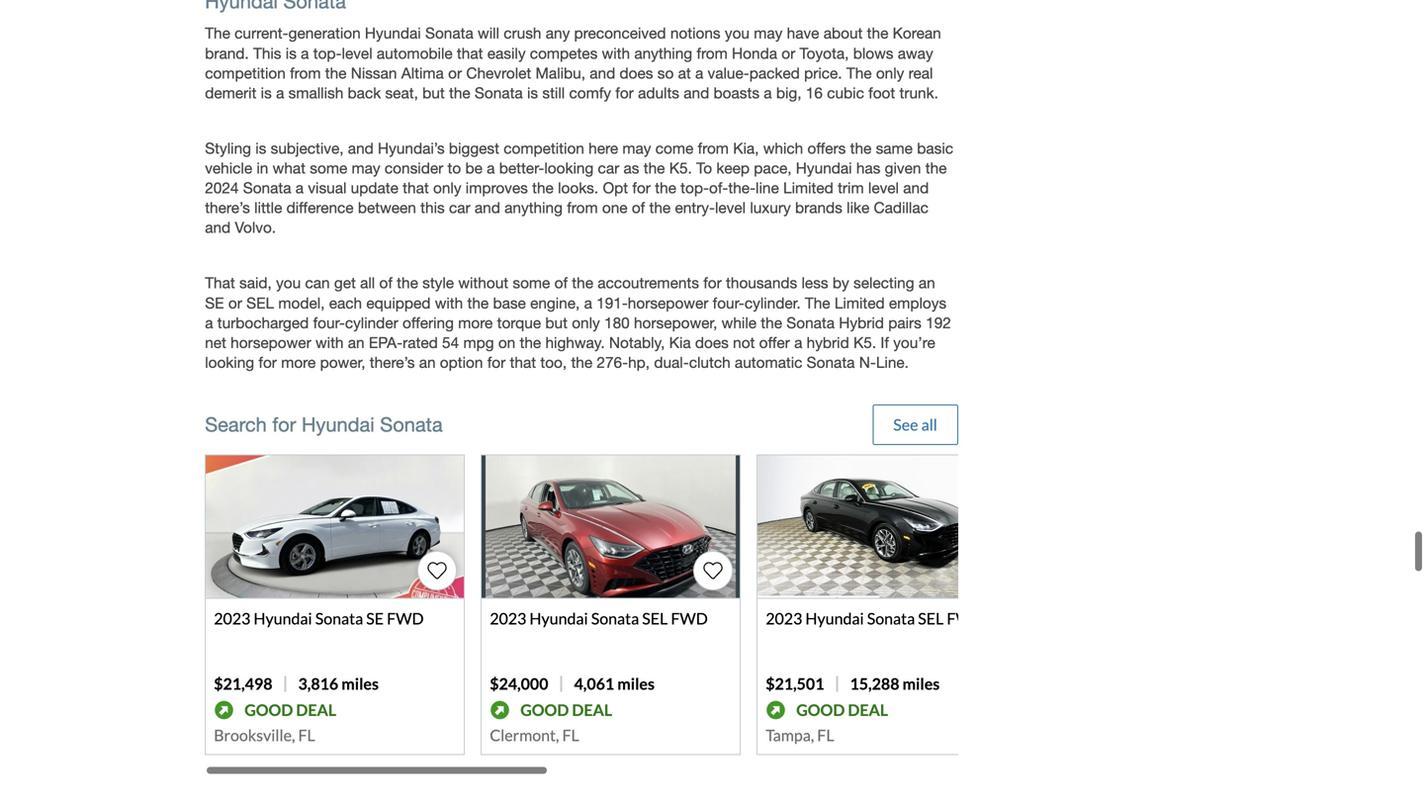 Task type: describe. For each thing, give the bounding box(es) containing it.
is right this on the top of page
[[286, 44, 297, 62]]

2 horizontal spatial an
[[919, 274, 935, 292]]

cubic
[[827, 84, 864, 102]]

the down without
[[467, 294, 489, 312]]

the up smallish
[[325, 64, 347, 82]]

trim
[[838, 179, 864, 197]]

opt
[[603, 179, 628, 197]]

that inside the current-generation hyundai sonata will crush any preconceived notions you may have about the korean brand. this is a top-level automobile that easily competes with anything from honda or toyota, blows away competition from the nissan altima or chevrolet malibu, and does so at a value-packed price. the only real demerit is a smallish back seat, but the sonata is still comfy for adults and boasts a big, 16 cubic foot trunk.
[[457, 44, 483, 62]]

still
[[542, 84, 565, 102]]

highway.
[[545, 334, 605, 351]]

from up to on the top of page
[[698, 139, 729, 157]]

like
[[847, 199, 870, 217]]

does inside the current-generation hyundai sonata will crush any preconceived notions you may have about the korean brand. this is a top-level automobile that easily competes with anything from honda or toyota, blows away competition from the nissan altima or chevrolet malibu, and does so at a value-packed price. the only real demerit is a smallish back seat, but the sonata is still comfy for adults and boasts a big, 16 cubic foot trunk.
[[620, 64, 653, 82]]

from down looks.
[[567, 199, 598, 217]]

the right 'as'
[[644, 159, 665, 177]]

tampa, fl
[[766, 725, 834, 745]]

the down better-
[[532, 179, 554, 197]]

net
[[205, 334, 226, 351]]

a down packed
[[764, 84, 772, 102]]

search
[[205, 413, 267, 436]]

that said, you can get all of the style without some of the accoutrements for thousands less by selecting an se or sel model, each equipped with the base engine, a 191-horsepower four-cylinder. the limited employs a turbocharged four-cylinder offering more torque but only 180 horsepower, while the sonata hybrid pairs 192 net horsepower with an epa-rated 54 mpg on the highway. notably, kia does not offer a hybrid k5. if you're looking for more power, there's an option for that too, the 276-hp, dual-clutch automatic sonata n-line.
[[205, 274, 951, 371]]

volvo.
[[235, 219, 276, 236]]

toyota,
[[800, 44, 849, 62]]

thousands
[[726, 274, 797, 292]]

the current-generation hyundai sonata will crush any preconceived notions you may have about the korean brand. this is a top-level automobile that easily competes with anything from honda or toyota, blows away competition from the nissan altima or chevrolet malibu, and does so at a value-packed price. the only real demerit is a smallish back seat, but the sonata is still comfy for adults and boasts a big, 16 cubic foot trunk.
[[205, 24, 941, 102]]

1 vertical spatial more
[[281, 353, 316, 371]]

limited inside styling is subjective, and hyundai's biggest competition here may come from kia, which offers the same basic vehicle in what some may consider to be a better-looking car as the k5. to keep pace, hyundai has given the 2024 sonata a visual update that only improves the looks. opt for the top-of-the-line limited trim level and there's little difference between this car and anything from one of the entry-level luxury brands like cadillac and volvo.
[[783, 179, 834, 197]]

blows
[[853, 44, 894, 62]]

option
[[440, 353, 483, 371]]

hybrid
[[807, 334, 849, 351]]

here
[[589, 139, 618, 157]]

for inside the current-generation hyundai sonata will crush any preconceived notions you may have about the korean brand. this is a top-level automobile that easily competes with anything from honda or toyota, blows away competition from the nissan altima or chevrolet malibu, and does so at a value-packed price. the only real demerit is a smallish back seat, but the sonata is still comfy for adults and boasts a big, 16 cubic foot trunk.
[[615, 84, 634, 102]]

k5. inside that said, you can get all of the style without some of the accoutrements for thousands less by selecting an se or sel model, each equipped with the base engine, a 191-horsepower four-cylinder. the limited employs a turbocharged four-cylinder offering more torque but only 180 horsepower, while the sonata hybrid pairs 192 net horsepower with an epa-rated 54 mpg on the highway. notably, kia does not offer a hybrid k5. if you're looking for more power, there's an option for that too, the 276-hp, dual-clutch automatic sonata n-line.
[[854, 334, 876, 351]]

price.
[[804, 64, 842, 82]]

and down improves
[[475, 199, 500, 217]]

only inside styling is subjective, and hyundai's biggest competition here may come from kia, which offers the same basic vehicle in what some may consider to be a better-looking car as the k5. to keep pace, hyundai has given the 2024 sonata a visual update that only improves the looks. opt for the top-of-the-line limited trim level and there's little difference between this car and anything from one of the entry-level luxury brands like cadillac and volvo.
[[433, 179, 461, 197]]

tampa,
[[766, 725, 814, 745]]

2 vertical spatial an
[[419, 353, 436, 371]]

0 horizontal spatial of
[[379, 274, 393, 292]]

2023 hyundai sonata se fwd
[[214, 609, 424, 628]]

hyundai down power,
[[302, 413, 375, 436]]

1 vertical spatial or
[[448, 64, 462, 82]]

good for $24,000
[[520, 700, 569, 719]]

from up "value-"
[[697, 44, 728, 62]]

looking inside styling is subjective, and hyundai's biggest competition here may come from kia, which offers the same basic vehicle in what some may consider to be a better-looking car as the k5. to keep pace, hyundai has given the 2024 sonata a visual update that only improves the looks. opt for the top-of-the-line limited trim level and there's little difference between this car and anything from one of the entry-level luxury brands like cadillac and volvo.
[[544, 159, 594, 177]]

sonata left the will
[[425, 24, 474, 42]]

hyundai up 4,061
[[530, 609, 588, 628]]

is inside styling is subjective, and hyundai's biggest competition here may come from kia, which offers the same basic vehicle in what some may consider to be a better-looking car as the k5. to keep pace, hyundai has given the 2024 sonata a visual update that only improves the looks. opt for the top-of-the-line limited trim level and there's little difference between this car and anything from one of the entry-level luxury brands like cadillac and volvo.
[[255, 139, 266, 157]]

and down given
[[903, 179, 929, 197]]

the down cylinder.
[[761, 314, 782, 332]]

the up has
[[850, 139, 872, 157]]

for right 'search'
[[272, 413, 296, 436]]

fl for tampa, fl
[[817, 725, 834, 745]]

good for $21,498
[[244, 700, 293, 719]]

or inside that said, you can get all of the style without some of the accoutrements for thousands less by selecting an se or sel model, each equipped with the base engine, a 191-horsepower four-cylinder. the limited employs a turbocharged four-cylinder offering more torque but only 180 horsepower, while the sonata hybrid pairs 192 net horsepower with an epa-rated 54 mpg on the highway. notably, kia does not offer a hybrid k5. if you're looking for more power, there's an option for that too, the 276-hp, dual-clutch automatic sonata n-line.
[[228, 294, 242, 312]]

rated
[[403, 334, 438, 351]]

a left smallish
[[276, 84, 284, 102]]

sonata up '4,061 miles'
[[591, 609, 639, 628]]

some inside that said, you can get all of the style without some of the accoutrements for thousands less by selecting an se or sel model, each equipped with the base engine, a 191-horsepower four-cylinder. the limited employs a turbocharged four-cylinder offering more torque but only 180 horsepower, while the sonata hybrid pairs 192 net horsepower with an epa-rated 54 mpg on the highway. notably, kia does not offer a hybrid k5. if you're looking for more power, there's an option for that too, the 276-hp, dual-clutch automatic sonata n-line.
[[513, 274, 550, 292]]

4,061
[[574, 674, 614, 693]]

1 vertical spatial level
[[868, 179, 899, 197]]

and left volvo.
[[205, 219, 231, 236]]

torque
[[497, 314, 541, 332]]

the up blows
[[867, 24, 889, 42]]

sel inside that said, you can get all of the style without some of the accoutrements for thousands less by selecting an se or sel model, each equipped with the base engine, a 191-horsepower four-cylinder. the limited employs a turbocharged four-cylinder offering more torque but only 180 horsepower, while the sonata hybrid pairs 192 net horsepower with an epa-rated 54 mpg on the highway. notably, kia does not offer a hybrid k5. if you're looking for more power, there's an option for that too, the 276-hp, dual-clutch automatic sonata n-line.
[[246, 294, 274, 312]]

0 horizontal spatial an
[[348, 334, 365, 351]]

offering
[[403, 314, 454, 332]]

can
[[305, 274, 330, 292]]

on
[[498, 334, 516, 351]]

fwd for 3,816 miles
[[387, 609, 424, 628]]

hyundai up $21,501
[[805, 609, 864, 628]]

offers
[[808, 139, 846, 157]]

visual
[[308, 179, 347, 197]]

good deal for 15,288
[[796, 700, 888, 719]]

honda
[[732, 44, 777, 62]]

$21,498
[[214, 674, 272, 693]]

1 vertical spatial se
[[366, 609, 384, 628]]

horsepower,
[[634, 314, 717, 332]]

looking inside that said, you can get all of the style without some of the accoutrements for thousands less by selecting an se or sel model, each equipped with the base engine, a 191-horsepower four-cylinder. the limited employs a turbocharged four-cylinder offering more torque but only 180 horsepower, while the sonata hybrid pairs 192 net horsepower with an epa-rated 54 mpg on the highway. notably, kia does not offer a hybrid k5. if you're looking for more power, there's an option for that too, the 276-hp, dual-clutch automatic sonata n-line.
[[205, 353, 254, 371]]

kia
[[669, 334, 691, 351]]

2023 hyundai sonata sel fwd image for 15,288
[[758, 455, 1016, 598]]

miles for 15,288 miles
[[903, 674, 940, 693]]

se inside that said, you can get all of the style without some of the accoutrements for thousands less by selecting an se or sel model, each equipped with the base engine, a 191-horsepower four-cylinder. the limited employs a turbocharged four-cylinder offering more torque but only 180 horsepower, while the sonata hybrid pairs 192 net horsepower with an epa-rated 54 mpg on the highway. notably, kia does not offer a hybrid k5. if you're looking for more power, there's an option for that too, the 276-hp, dual-clutch automatic sonata n-line.
[[205, 294, 224, 312]]

brands
[[795, 199, 843, 217]]

automobile
[[377, 44, 453, 62]]

crush
[[504, 24, 541, 42]]

0 horizontal spatial may
[[352, 159, 380, 177]]

and up update
[[348, 139, 374, 157]]

not
[[733, 334, 755, 351]]

top- inside the current-generation hyundai sonata will crush any preconceived notions you may have about the korean brand. this is a top-level automobile that easily competes with anything from honda or toyota, blows away competition from the nissan altima or chevrolet malibu, and does so at a value-packed price. the only real demerit is a smallish back seat, but the sonata is still comfy for adults and boasts a big, 16 cubic foot trunk.
[[313, 44, 342, 62]]

fwd for 4,061 miles
[[671, 609, 708, 628]]

for up while
[[703, 274, 722, 292]]

15,288 miles
[[850, 674, 940, 693]]

while
[[722, 314, 757, 332]]

there's inside that said, you can get all of the style without some of the accoutrements for thousands less by selecting an se or sel model, each equipped with the base engine, a 191-horsepower four-cylinder. the limited employs a turbocharged four-cylinder offering more torque but only 180 horsepower, while the sonata hybrid pairs 192 net horsepower with an epa-rated 54 mpg on the highway. notably, kia does not offer a hybrid k5. if you're looking for more power, there's an option for that too, the 276-hp, dual-clutch automatic sonata n-line.
[[370, 353, 415, 371]]

anything inside the current-generation hyundai sonata will crush any preconceived notions you may have about the korean brand. this is a top-level automobile that easily competes with anything from honda or toyota, blows away competition from the nissan altima or chevrolet malibu, and does so at a value-packed price. the only real demerit is a smallish back seat, but the sonata is still comfy for adults and boasts a big, 16 cubic foot trunk.
[[634, 44, 692, 62]]

one
[[602, 199, 628, 217]]

any
[[546, 24, 570, 42]]

notions
[[670, 24, 721, 42]]

accoutrements
[[598, 274, 699, 292]]

good for $21,501
[[796, 700, 845, 719]]

sonata up 15,288 miles
[[867, 609, 915, 628]]

a up net
[[205, 314, 213, 332]]

limited inside that said, you can get all of the style without some of the accoutrements for thousands less by selecting an se or sel model, each equipped with the base engine, a 191-horsepower four-cylinder. the limited employs a turbocharged four-cylinder offering more torque but only 180 horsepower, while the sonata hybrid pairs 192 net horsepower with an epa-rated 54 mpg on the highway. notably, kia does not offer a hybrid k5. if you're looking for more power, there's an option for that too, the 276-hp, dual-clutch automatic sonata n-line.
[[835, 294, 885, 312]]

said,
[[239, 274, 272, 292]]

sonata down option
[[380, 413, 443, 436]]

a right the at
[[695, 64, 703, 82]]

comfy
[[569, 84, 611, 102]]

fl for brooksville, fl
[[298, 725, 315, 745]]

180
[[604, 314, 630, 332]]

1 vertical spatial horsepower
[[231, 334, 311, 351]]

back
[[348, 84, 381, 102]]

given
[[885, 159, 921, 177]]

cylinder
[[345, 314, 398, 332]]

anything inside styling is subjective, and hyundai's biggest competition here may come from kia, which offers the same basic vehicle in what some may consider to be a better-looking car as the k5. to keep pace, hyundai has given the 2024 sonata a visual update that only improves the looks. opt for the top-of-the-line limited trim level and there's little difference between this car and anything from one of the entry-level luxury brands like cadillac and volvo.
[[505, 199, 563, 217]]

chevrolet
[[466, 64, 531, 82]]

come
[[656, 139, 694, 157]]

packed
[[749, 64, 800, 82]]

some inside styling is subjective, and hyundai's biggest competition here may come from kia, which offers the same basic vehicle in what some may consider to be a better-looking car as the k5. to keep pace, hyundai has given the 2024 sonata a visual update that only improves the looks. opt for the top-of-the-line limited trim level and there's little difference between this car and anything from one of the entry-level luxury brands like cadillac and volvo.
[[310, 159, 347, 177]]

model,
[[278, 294, 325, 312]]

epa-
[[369, 334, 403, 351]]

real
[[909, 64, 933, 82]]

2023 hyundai sonata se fwd image
[[206, 455, 464, 598]]

trunk.
[[900, 84, 939, 102]]

only inside the current-generation hyundai sonata will crush any preconceived notions you may have about the korean brand. this is a top-level automobile that easily competes with anything from honda or toyota, blows away competition from the nissan altima or chevrolet malibu, and does so at a value-packed price. the only real demerit is a smallish back seat, but the sonata is still comfy for adults and boasts a big, 16 cubic foot trunk.
[[876, 64, 904, 82]]

0 vertical spatial or
[[782, 44, 795, 62]]

vehicle
[[205, 159, 252, 177]]

by
[[833, 274, 849, 292]]

sonata up 3,816 miles
[[315, 609, 363, 628]]

1 vertical spatial may
[[622, 139, 651, 157]]

brand.
[[205, 44, 249, 62]]

0 horizontal spatial four-
[[313, 314, 345, 332]]

3,816 miles
[[298, 674, 379, 693]]

sonata up hybrid
[[787, 314, 835, 332]]

and down the at
[[684, 84, 709, 102]]

the up entry-
[[655, 179, 676, 197]]

selecting
[[854, 274, 914, 292]]

pairs
[[888, 314, 922, 332]]

1 horizontal spatial of
[[554, 274, 568, 292]]

15,288
[[850, 674, 900, 693]]

from up smallish
[[290, 64, 321, 82]]

miles for 4,061 miles
[[617, 674, 655, 693]]

that
[[205, 274, 235, 292]]

the up engine,
[[572, 274, 593, 292]]

top- inside styling is subjective, and hyundai's biggest competition here may come from kia, which offers the same basic vehicle in what some may consider to be a better-looking car as the k5. to keep pace, hyundai has given the 2024 sonata a visual update that only improves the looks. opt for the top-of-the-line limited trim level and there's little difference between this car and anything from one of the entry-level luxury brands like cadillac and volvo.
[[681, 179, 709, 197]]

1 horizontal spatial car
[[598, 159, 619, 177]]

automatic
[[735, 353, 803, 371]]

in
[[257, 159, 268, 177]]

is left still
[[527, 84, 538, 102]]

turbocharged
[[217, 314, 309, 332]]

equipped
[[366, 294, 431, 312]]

difference
[[286, 199, 354, 217]]

cylinder.
[[745, 294, 801, 312]]

sonata down chevrolet
[[475, 84, 523, 102]]

consider
[[385, 159, 443, 177]]

does inside that said, you can get all of the style without some of the accoutrements for thousands less by selecting an se or sel model, each equipped with the base engine, a 191-horsepower four-cylinder. the limited employs a turbocharged four-cylinder offering more torque but only 180 horsepower, while the sonata hybrid pairs 192 net horsepower with an epa-rated 54 mpg on the highway. notably, kia does not offer a hybrid k5. if you're looking for more power, there's an option for that too, the 276-hp, dual-clutch automatic sonata n-line.
[[695, 334, 729, 351]]

the-
[[728, 179, 756, 197]]

foot
[[869, 84, 895, 102]]

employs
[[889, 294, 947, 312]]



Task type: locate. For each thing, give the bounding box(es) containing it.
1 vertical spatial there's
[[370, 353, 415, 371]]

a left 191-
[[584, 294, 592, 312]]

hp,
[[628, 353, 650, 371]]

fl
[[298, 725, 315, 745], [562, 725, 579, 745], [817, 725, 834, 745]]

1 horizontal spatial only
[[572, 314, 600, 332]]

$24,000
[[490, 674, 548, 693]]

0 horizontal spatial there's
[[205, 199, 250, 217]]

deal down 3,816
[[296, 700, 336, 719]]

four- down each
[[313, 314, 345, 332]]

without
[[458, 274, 508, 292]]

may up 'as'
[[622, 139, 651, 157]]

at
[[678, 64, 691, 82]]

miles for 3,816 miles
[[342, 674, 379, 693]]

hyundai inside styling is subjective, and hyundai's biggest competition here may come from kia, which offers the same basic vehicle in what some may consider to be a better-looking car as the k5. to keep pace, hyundai has given the 2024 sonata a visual update that only improves the looks. opt for the top-of-the-line limited trim level and there's little difference between this car and anything from one of the entry-level luxury brands like cadillac and volvo.
[[796, 159, 852, 177]]

horsepower
[[628, 294, 709, 312], [231, 334, 311, 351]]

the down less
[[805, 294, 830, 312]]

limited up the hybrid
[[835, 294, 885, 312]]

has
[[856, 159, 881, 177]]

good deal down 4,061
[[520, 700, 612, 719]]

four- up while
[[713, 294, 745, 312]]

0 vertical spatial there's
[[205, 199, 250, 217]]

brooksville,
[[214, 725, 295, 745]]

1 horizontal spatial k5.
[[854, 334, 876, 351]]

1 vertical spatial an
[[348, 334, 365, 351]]

k5. inside styling is subjective, and hyundai's biggest competition here may come from kia, which offers the same basic vehicle in what some may consider to be a better-looking car as the k5. to keep pace, hyundai has given the 2024 sonata a visual update that only improves the looks. opt for the top-of-the-line limited trim level and there's little difference between this car and anything from one of the entry-level luxury brands like cadillac and volvo.
[[669, 159, 692, 177]]

1 vertical spatial looking
[[205, 353, 254, 371]]

k5. left the if
[[854, 334, 876, 351]]

54
[[442, 334, 459, 351]]

0 horizontal spatial miles
[[342, 674, 379, 693]]

1 2023 from the left
[[214, 609, 251, 628]]

you
[[725, 24, 750, 42], [276, 274, 301, 292]]

0 horizontal spatial level
[[342, 44, 373, 62]]

2 horizontal spatial fl
[[817, 725, 834, 745]]

boasts
[[714, 84, 760, 102]]

top- down generation
[[313, 44, 342, 62]]

what
[[273, 159, 306, 177]]

1 horizontal spatial but
[[545, 314, 568, 332]]

2 2023 hyundai sonata sel fwd from the left
[[766, 609, 984, 628]]

2023 for $21,498
[[214, 609, 251, 628]]

hyundai up automobile
[[365, 24, 421, 42]]

line
[[756, 179, 779, 197]]

or up packed
[[782, 44, 795, 62]]

with for offering
[[435, 294, 463, 312]]

2 fwd from the left
[[671, 609, 708, 628]]

cadillac
[[874, 199, 929, 217]]

good deal for 3,816
[[244, 700, 336, 719]]

same
[[876, 139, 913, 157]]

all right see
[[921, 415, 938, 434]]

good up clermont, fl
[[520, 700, 569, 719]]

top-
[[313, 44, 342, 62], [681, 179, 709, 197]]

0 horizontal spatial se
[[205, 294, 224, 312]]

seat,
[[385, 84, 418, 102]]

0 vertical spatial anything
[[634, 44, 692, 62]]

some up base
[[513, 274, 550, 292]]

4,061 miles
[[574, 674, 655, 693]]

1 horizontal spatial top-
[[681, 179, 709, 197]]

biggest
[[449, 139, 499, 157]]

competition up better-
[[504, 139, 584, 157]]

a down what
[[296, 179, 304, 197]]

will
[[478, 24, 499, 42]]

miles right 15,288
[[903, 674, 940, 693]]

big,
[[776, 84, 802, 102]]

sonata up the little
[[243, 179, 291, 197]]

0 horizontal spatial 2023 hyundai sonata sel fwd image
[[482, 455, 740, 598]]

3 miles from the left
[[903, 674, 940, 693]]

0 horizontal spatial horsepower
[[231, 334, 311, 351]]

1 horizontal spatial some
[[513, 274, 550, 292]]

1 vertical spatial you
[[276, 274, 301, 292]]

you up honda on the right top
[[725, 24, 750, 42]]

1 vertical spatial competition
[[504, 139, 584, 157]]

hyundai up 3,816
[[254, 609, 312, 628]]

nissan
[[351, 64, 397, 82]]

clermont, fl
[[490, 725, 579, 745]]

1 2023 hyundai sonata sel fwd image from the left
[[482, 455, 740, 598]]

0 horizontal spatial anything
[[505, 199, 563, 217]]

sel for $24,000
[[642, 609, 668, 628]]

get
[[334, 274, 356, 292]]

more left power,
[[281, 353, 316, 371]]

1 horizontal spatial sel
[[642, 609, 668, 628]]

notably,
[[609, 334, 665, 351]]

anything
[[634, 44, 692, 62], [505, 199, 563, 217]]

2 horizontal spatial miles
[[903, 674, 940, 693]]

styling
[[205, 139, 251, 157]]

sel up 15,288 miles
[[918, 609, 944, 628]]

but down altima
[[422, 84, 445, 102]]

a
[[301, 44, 309, 62], [695, 64, 703, 82], [276, 84, 284, 102], [764, 84, 772, 102], [487, 159, 495, 177], [296, 179, 304, 197], [584, 294, 592, 312], [205, 314, 213, 332], [794, 334, 802, 351]]

1 horizontal spatial all
[[921, 415, 938, 434]]

0 vertical spatial four-
[[713, 294, 745, 312]]

1 vertical spatial that
[[403, 179, 429, 197]]

1 horizontal spatial competition
[[504, 139, 584, 157]]

competition up the demerit
[[205, 64, 286, 82]]

about
[[824, 24, 863, 42]]

car right this
[[449, 199, 470, 217]]

1 horizontal spatial more
[[458, 314, 493, 332]]

less
[[802, 274, 828, 292]]

0 horizontal spatial with
[[315, 334, 344, 351]]

to
[[448, 159, 461, 177]]

power,
[[320, 353, 365, 371]]

clutch
[[689, 353, 731, 371]]

with
[[602, 44, 630, 62], [435, 294, 463, 312], [315, 334, 344, 351]]

2 miles from the left
[[617, 674, 655, 693]]

of inside styling is subjective, and hyundai's biggest competition here may come from kia, which offers the same basic vehicle in what some may consider to be a better-looking car as the k5. to keep pace, hyundai has given the 2024 sonata a visual update that only improves the looks. opt for the top-of-the-line limited trim level and there's little difference between this car and anything from one of the entry-level luxury brands like cadillac and volvo.
[[632, 199, 645, 217]]

1 vertical spatial does
[[695, 334, 729, 351]]

the up the brand.
[[205, 24, 230, 42]]

an up power,
[[348, 334, 365, 351]]

anything down better-
[[505, 199, 563, 217]]

and up comfy
[[590, 64, 615, 82]]

for down turbocharged
[[259, 353, 277, 371]]

2 vertical spatial or
[[228, 294, 242, 312]]

0 vertical spatial se
[[205, 294, 224, 312]]

3,816
[[298, 674, 338, 693]]

kia,
[[733, 139, 759, 157]]

all right get
[[360, 274, 375, 292]]

you inside the current-generation hyundai sonata will crush any preconceived notions you may have about the korean brand. this is a top-level automobile that easily competes with anything from honda or toyota, blows away competition from the nissan altima or chevrolet malibu, and does so at a value-packed price. the only real demerit is a smallish back seat, but the sonata is still comfy for adults and boasts a big, 16 cubic foot trunk.
[[725, 24, 750, 42]]

2023 hyundai sonata sel fwd for 4,061
[[490, 609, 708, 628]]

looking down net
[[205, 353, 254, 371]]

1 vertical spatial the
[[847, 64, 872, 82]]

only up highway.
[[572, 314, 600, 332]]

of right one
[[632, 199, 645, 217]]

but inside the current-generation hyundai sonata will crush any preconceived notions you may have about the korean brand. this is a top-level automobile that easily competes with anything from honda or toyota, blows away competition from the nissan altima or chevrolet malibu, and does so at a value-packed price. the only real demerit is a smallish back seat, but the sonata is still comfy for adults and boasts a big, 16 cubic foot trunk.
[[422, 84, 445, 102]]

that inside styling is subjective, and hyundai's biggest competition here may come from kia, which offers the same basic vehicle in what some may consider to be a better-looking car as the k5. to keep pace, hyundai has given the 2024 sonata a visual update that only improves the looks. opt for the top-of-the-line limited trim level and there's little difference between this car and anything from one of the entry-level luxury brands like cadillac and volvo.
[[403, 179, 429, 197]]

sonata inside styling is subjective, and hyundai's biggest competition here may come from kia, which offers the same basic vehicle in what some may consider to be a better-looking car as the k5. to keep pace, hyundai has given the 2024 sonata a visual update that only improves the looks. opt for the top-of-the-line limited trim level and there's little difference between this car and anything from one of the entry-level luxury brands like cadillac and volvo.
[[243, 179, 291, 197]]

is up in
[[255, 139, 266, 157]]

0 horizontal spatial 2023 hyundai sonata sel fwd
[[490, 609, 708, 628]]

1 vertical spatial limited
[[835, 294, 885, 312]]

some up the visual
[[310, 159, 347, 177]]

basic
[[917, 139, 953, 157]]

1 horizontal spatial deal
[[572, 700, 612, 719]]

easily
[[487, 44, 526, 62]]

0 vertical spatial looking
[[544, 159, 594, 177]]

for down 'as'
[[632, 179, 651, 197]]

1 horizontal spatial an
[[419, 353, 436, 371]]

1 good deal from the left
[[244, 700, 336, 719]]

that down the will
[[457, 44, 483, 62]]

1 fl from the left
[[298, 725, 315, 745]]

but down engine,
[[545, 314, 568, 332]]

1 horizontal spatial good
[[520, 700, 569, 719]]

2 fl from the left
[[562, 725, 579, 745]]

all
[[360, 274, 375, 292], [921, 415, 938, 434]]

the left entry-
[[649, 199, 671, 217]]

of-
[[709, 179, 728, 197]]

0 horizontal spatial looking
[[205, 353, 254, 371]]

brooksville, fl
[[214, 725, 315, 745]]

an
[[919, 274, 935, 292], [348, 334, 365, 351], [419, 353, 436, 371]]

to
[[696, 159, 712, 177]]

2 horizontal spatial or
[[782, 44, 795, 62]]

may up honda on the right top
[[754, 24, 783, 42]]

only down to
[[433, 179, 461, 197]]

1 horizontal spatial 2023
[[490, 609, 526, 628]]

0 horizontal spatial car
[[449, 199, 470, 217]]

may inside the current-generation hyundai sonata will crush any preconceived notions you may have about the korean brand. this is a top-level automobile that easily competes with anything from honda or toyota, blows away competition from the nissan altima or chevrolet malibu, and does so at a value-packed price. the only real demerit is a smallish back seat, but the sonata is still comfy for adults and boasts a big, 16 cubic foot trunk.
[[754, 24, 783, 42]]

for inside styling is subjective, and hyundai's biggest competition here may come from kia, which offers the same basic vehicle in what some may consider to be a better-looking car as the k5. to keep pace, hyundai has given the 2024 sonata a visual update that only improves the looks. opt for the top-of-the-line limited trim level and there's little difference between this car and anything from one of the entry-level luxury brands like cadillac and volvo.
[[632, 179, 651, 197]]

that down on at the top of page
[[510, 353, 536, 371]]

1 horizontal spatial level
[[715, 199, 746, 217]]

1 horizontal spatial may
[[622, 139, 651, 157]]

1 horizontal spatial you
[[725, 24, 750, 42]]

good up brooksville, fl
[[244, 700, 293, 719]]

horsepower up horsepower,
[[628, 294, 709, 312]]

2023 up $21,498 on the bottom
[[214, 609, 251, 628]]

with inside the current-generation hyundai sonata will crush any preconceived notions you may have about the korean brand. this is a top-level automobile that easily competes with anything from honda or toyota, blows away competition from the nissan altima or chevrolet malibu, and does so at a value-packed price. the only real demerit is a smallish back seat, but the sonata is still comfy for adults and boasts a big, 16 cubic foot trunk.
[[602, 44, 630, 62]]

0 horizontal spatial or
[[228, 294, 242, 312]]

0 horizontal spatial good deal
[[244, 700, 336, 719]]

2023 hyundai sonata sel fwd for 15,288
[[766, 609, 984, 628]]

2023 for $24,000
[[490, 609, 526, 628]]

2 2023 from the left
[[490, 609, 526, 628]]

limited up brands on the top right
[[783, 179, 834, 197]]

0 horizontal spatial k5.
[[669, 159, 692, 177]]

0 vertical spatial the
[[205, 24, 230, 42]]

deal for 15,288 miles
[[848, 700, 888, 719]]

that inside that said, you can get all of the style without some of the accoutrements for thousands less by selecting an se or sel model, each equipped with the base engine, a 191-horsepower four-cylinder. the limited employs a turbocharged four-cylinder offering more torque but only 180 horsepower, while the sonata hybrid pairs 192 net horsepower with an epa-rated 54 mpg on the highway. notably, kia does not offer a hybrid k5. if you're looking for more power, there's an option for that too, the 276-hp, dual-clutch automatic sonata n-line.
[[510, 353, 536, 371]]

for down on at the top of page
[[487, 353, 506, 371]]

with for and
[[602, 44, 630, 62]]

competition inside styling is subjective, and hyundai's biggest competition here may come from kia, which offers the same basic vehicle in what some may consider to be a better-looking car as the k5. to keep pace, hyundai has given the 2024 sonata a visual update that only improves the looks. opt for the top-of-the-line limited trim level and there's little difference between this car and anything from one of the entry-level luxury brands like cadillac and volvo.
[[504, 139, 584, 157]]

competition inside the current-generation hyundai sonata will crush any preconceived notions you may have about the korean brand. this is a top-level automobile that easily competes with anything from honda or toyota, blows away competition from the nissan altima or chevrolet malibu, and does so at a value-packed price. the only real demerit is a smallish back seat, but the sonata is still comfy for adults and boasts a big, 16 cubic foot trunk.
[[205, 64, 286, 82]]

demerit
[[205, 84, 257, 102]]

the up 'cubic'
[[847, 64, 872, 82]]

looking up looks.
[[544, 159, 594, 177]]

1 2023 hyundai sonata sel fwd from the left
[[490, 609, 708, 628]]

anything up so
[[634, 44, 692, 62]]

this
[[420, 199, 445, 217]]

hyundai down offers
[[796, 159, 852, 177]]

good deal
[[244, 700, 336, 719], [520, 700, 612, 719], [796, 700, 888, 719]]

0 horizontal spatial does
[[620, 64, 653, 82]]

2 deal from the left
[[572, 700, 612, 719]]

fwd for 15,288 miles
[[947, 609, 984, 628]]

2 vertical spatial level
[[715, 199, 746, 217]]

0 horizontal spatial top-
[[313, 44, 342, 62]]

2 vertical spatial the
[[805, 294, 830, 312]]

2 horizontal spatial fwd
[[947, 609, 984, 628]]

with down style
[[435, 294, 463, 312]]

for left adults
[[615, 84, 634, 102]]

good deal for 4,061
[[520, 700, 612, 719]]

1 horizontal spatial fl
[[562, 725, 579, 745]]

1 miles from the left
[[342, 674, 379, 693]]

3 good from the left
[[796, 700, 845, 719]]

1 horizontal spatial 2023 hyundai sonata sel fwd image
[[758, 455, 1016, 598]]

hyundai inside the current-generation hyundai sonata will crush any preconceived notions you may have about the korean brand. this is a top-level automobile that easily competes with anything from honda or toyota, blows away competition from the nissan altima or chevrolet malibu, and does so at a value-packed price. the only real demerit is a smallish back seat, but the sonata is still comfy for adults and boasts a big, 16 cubic foot trunk.
[[365, 24, 421, 42]]

all inside that said, you can get all of the style without some of the accoutrements for thousands less by selecting an se or sel model, each equipped with the base engine, a 191-horsepower four-cylinder. the limited employs a turbocharged four-cylinder offering more torque but only 180 horsepower, while the sonata hybrid pairs 192 net horsepower with an epa-rated 54 mpg on the highway. notably, kia does not offer a hybrid k5. if you're looking for more power, there's an option for that too, the 276-hp, dual-clutch automatic sonata n-line.
[[360, 274, 375, 292]]

you up model,
[[276, 274, 301, 292]]

level inside the current-generation hyundai sonata will crush any preconceived notions you may have about the korean brand. this is a top-level automobile that easily competes with anything from honda or toyota, blows away competition from the nissan altima or chevrolet malibu, and does so at a value-packed price. the only real demerit is a smallish back seat, but the sonata is still comfy for adults and boasts a big, 16 cubic foot trunk.
[[342, 44, 373, 62]]

car down here
[[598, 159, 619, 177]]

0 vertical spatial k5.
[[669, 159, 692, 177]]

2023 hyundai sonata sel fwd image
[[482, 455, 740, 598], [758, 455, 1016, 598]]

3 2023 from the left
[[766, 609, 802, 628]]

1 horizontal spatial or
[[448, 64, 462, 82]]

1 horizontal spatial horsepower
[[628, 294, 709, 312]]

deal
[[296, 700, 336, 719], [572, 700, 612, 719], [848, 700, 888, 719]]

level down the-
[[715, 199, 746, 217]]

0 horizontal spatial only
[[433, 179, 461, 197]]

adults
[[638, 84, 679, 102]]

0 vertical spatial level
[[342, 44, 373, 62]]

the down highway.
[[571, 353, 593, 371]]

but inside that said, you can get all of the style without some of the accoutrements for thousands less by selecting an se or sel model, each equipped with the base engine, a 191-horsepower four-cylinder. the limited employs a turbocharged four-cylinder offering more torque but only 180 horsepower, while the sonata hybrid pairs 192 net horsepower with an epa-rated 54 mpg on the highway. notably, kia does not offer a hybrid k5. if you're looking for more power, there's an option for that too, the 276-hp, dual-clutch automatic sonata n-line.
[[545, 314, 568, 332]]

3 fl from the left
[[817, 725, 834, 745]]

0 vertical spatial top-
[[313, 44, 342, 62]]

deal down 4,061
[[572, 700, 612, 719]]

the inside that said, you can get all of the style without some of the accoutrements for thousands less by selecting an se or sel model, each equipped with the base engine, a 191-horsepower four-cylinder. the limited employs a turbocharged four-cylinder offering more torque but only 180 horsepower, while the sonata hybrid pairs 192 net horsepower with an epa-rated 54 mpg on the highway. notably, kia does not offer a hybrid k5. if you're looking for more power, there's an option for that too, the 276-hp, dual-clutch automatic sonata n-line.
[[805, 294, 830, 312]]

looks.
[[558, 179, 599, 197]]

2 horizontal spatial only
[[876, 64, 904, 82]]

is right the demerit
[[261, 84, 272, 102]]

1 vertical spatial car
[[449, 199, 470, 217]]

0 horizontal spatial fl
[[298, 725, 315, 745]]

or right altima
[[448, 64, 462, 82]]

so
[[657, 64, 674, 82]]

0 horizontal spatial you
[[276, 274, 301, 292]]

2 horizontal spatial that
[[510, 353, 536, 371]]

deal for 4,061 miles
[[572, 700, 612, 719]]

0 vertical spatial you
[[725, 24, 750, 42]]

191-
[[597, 294, 628, 312]]

some
[[310, 159, 347, 177], [513, 274, 550, 292]]

may up update
[[352, 159, 380, 177]]

the up equipped
[[397, 274, 418, 292]]

only up foot
[[876, 64, 904, 82]]

0 horizontal spatial that
[[403, 179, 429, 197]]

2023 hyundai sonata sel fwd up 15,288
[[766, 609, 984, 628]]

1 horizontal spatial anything
[[634, 44, 692, 62]]

3 deal from the left
[[848, 700, 888, 719]]

1 fwd from the left
[[387, 609, 424, 628]]

n-
[[859, 353, 876, 371]]

1 horizontal spatial does
[[695, 334, 729, 351]]

sel up '4,061 miles'
[[642, 609, 668, 628]]

0 vertical spatial competition
[[205, 64, 286, 82]]

se down that
[[205, 294, 224, 312]]

limited
[[783, 179, 834, 197], [835, 294, 885, 312]]

only
[[876, 64, 904, 82], [433, 179, 461, 197], [572, 314, 600, 332]]

offer
[[759, 334, 790, 351]]

0 vertical spatial only
[[876, 64, 904, 82]]

1 deal from the left
[[296, 700, 336, 719]]

and
[[590, 64, 615, 82], [684, 84, 709, 102], [348, 139, 374, 157], [903, 179, 929, 197], [475, 199, 500, 217], [205, 219, 231, 236]]

0 horizontal spatial fwd
[[387, 609, 424, 628]]

2023 hyundai sonata sel fwd up 4,061
[[490, 609, 708, 628]]

1 horizontal spatial four-
[[713, 294, 745, 312]]

the down chevrolet
[[449, 84, 470, 102]]

2 horizontal spatial sel
[[918, 609, 944, 628]]

0 vertical spatial does
[[620, 64, 653, 82]]

sel for $21,501
[[918, 609, 944, 628]]

2 2023 hyundai sonata sel fwd image from the left
[[758, 455, 1016, 598]]

only inside that said, you can get all of the style without some of the accoutrements for thousands less by selecting an se or sel model, each equipped with the base engine, a 191-horsepower four-cylinder. the limited employs a turbocharged four-cylinder offering more torque but only 180 horsepower, while the sonata hybrid pairs 192 net horsepower with an epa-rated 54 mpg on the highway. notably, kia does not offer a hybrid k5. if you're looking for more power, there's an option for that too, the 276-hp, dual-clutch automatic sonata n-line.
[[572, 314, 600, 332]]

2023 hyundai sonata sel fwd image for 4,061
[[482, 455, 740, 598]]

be
[[465, 159, 483, 177]]

there's
[[205, 199, 250, 217], [370, 353, 415, 371]]

sonata down hybrid
[[807, 353, 855, 371]]

generation
[[288, 24, 361, 42]]

does
[[620, 64, 653, 82], [695, 334, 729, 351]]

0 vertical spatial an
[[919, 274, 935, 292]]

does left so
[[620, 64, 653, 82]]

you inside that said, you can get all of the style without some of the accoutrements for thousands less by selecting an se or sel model, each equipped with the base engine, a 191-horsepower four-cylinder. the limited employs a turbocharged four-cylinder offering more torque but only 180 horsepower, while the sonata hybrid pairs 192 net horsepower with an epa-rated 54 mpg on the highway. notably, kia does not offer a hybrid k5. if you're looking for more power, there's an option for that too, the 276-hp, dual-clutch automatic sonata n-line.
[[276, 274, 301, 292]]

0 vertical spatial horsepower
[[628, 294, 709, 312]]

a right be
[[487, 159, 495, 177]]

1 vertical spatial four-
[[313, 314, 345, 332]]

1 vertical spatial but
[[545, 314, 568, 332]]

there's down 2024
[[205, 199, 250, 217]]

which
[[763, 139, 803, 157]]

dual-
[[654, 353, 689, 371]]

competition
[[205, 64, 286, 82], [504, 139, 584, 157]]

a right offer
[[794, 334, 802, 351]]

good
[[244, 700, 293, 719], [520, 700, 569, 719], [796, 700, 845, 719]]

2 horizontal spatial with
[[602, 44, 630, 62]]

0 horizontal spatial sel
[[246, 294, 274, 312]]

the down basic
[[925, 159, 947, 177]]

3 fwd from the left
[[947, 609, 984, 628]]

sel up turbocharged
[[246, 294, 274, 312]]

korean
[[893, 24, 941, 42]]

0 vertical spatial but
[[422, 84, 445, 102]]

1 vertical spatial all
[[921, 415, 938, 434]]

fl right brooksville,
[[298, 725, 315, 745]]

there's inside styling is subjective, and hyundai's biggest competition here may come from kia, which offers the same basic vehicle in what some may consider to be a better-looking car as the k5. to keep pace, hyundai has given the 2024 sonata a visual update that only improves the looks. opt for the top-of-the-line limited trim level and there's little difference between this car and anything from one of the entry-level luxury brands like cadillac and volvo.
[[205, 199, 250, 217]]

0 vertical spatial that
[[457, 44, 483, 62]]

se up 3,816 miles
[[366, 609, 384, 628]]

k5.
[[669, 159, 692, 177], [854, 334, 876, 351]]

fl for clermont, fl
[[562, 725, 579, 745]]

2 horizontal spatial level
[[868, 179, 899, 197]]

2 good from the left
[[520, 700, 569, 719]]

2023 for $21,501
[[766, 609, 802, 628]]

0 horizontal spatial the
[[205, 24, 230, 42]]

the down torque
[[520, 334, 541, 351]]

a down generation
[[301, 44, 309, 62]]

0 horizontal spatial competition
[[205, 64, 286, 82]]

192
[[926, 314, 951, 332]]

$21,501
[[766, 674, 824, 693]]

2 good deal from the left
[[520, 700, 612, 719]]

competes
[[530, 44, 598, 62]]

value-
[[708, 64, 749, 82]]

2 horizontal spatial 2023
[[766, 609, 802, 628]]

deal for 3,816 miles
[[296, 700, 336, 719]]

3 good deal from the left
[[796, 700, 888, 719]]

2 vertical spatial with
[[315, 334, 344, 351]]

0 horizontal spatial some
[[310, 159, 347, 177]]

see all link
[[873, 404, 958, 445]]

1 good from the left
[[244, 700, 293, 719]]

1 horizontal spatial 2023 hyundai sonata sel fwd
[[766, 609, 984, 628]]



Task type: vqa. For each thing, say whether or not it's contained in the screenshot.
middle of
yes



